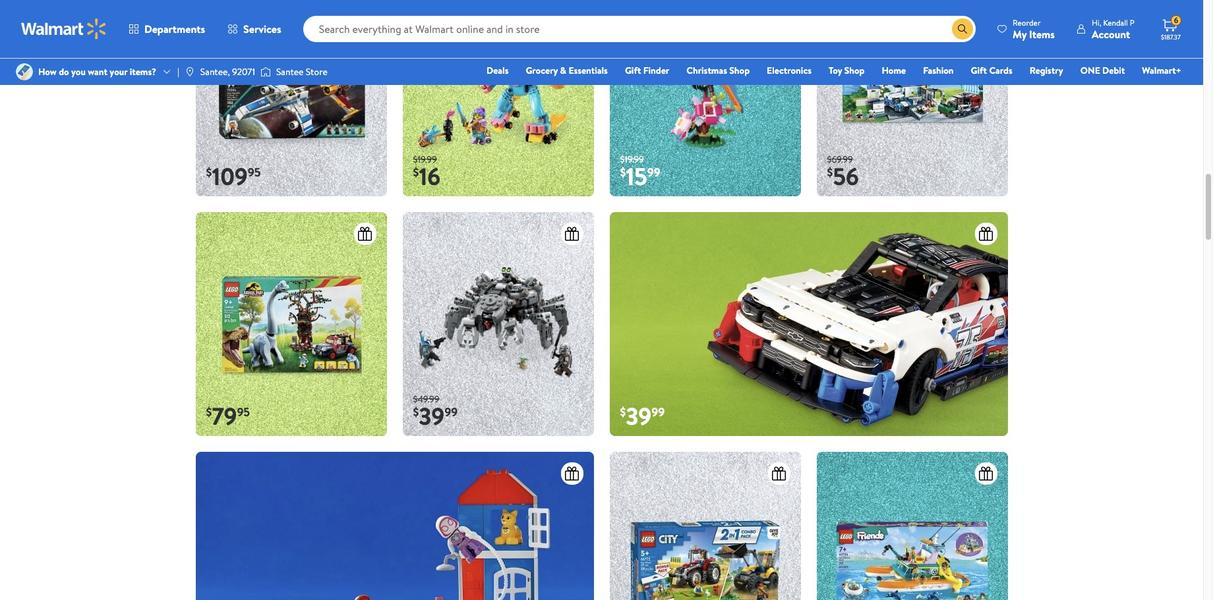 Task type: locate. For each thing, give the bounding box(es) containing it.
gift left cards
[[971, 64, 987, 77]]

95 inside the $ 79 95
[[237, 405, 250, 421]]

do
[[59, 65, 69, 78]]

 image right 92071
[[260, 65, 271, 78]]

items?
[[130, 65, 156, 78]]

 image for santee store
[[260, 65, 271, 78]]

1 gift from the left
[[625, 64, 641, 77]]

1 horizontal spatial gift
[[971, 64, 987, 77]]

0 horizontal spatial $19.99
[[413, 153, 437, 166]]

shop right toy
[[845, 64, 865, 77]]

39 inside $49.99 $ 39 99
[[419, 401, 445, 434]]

39
[[419, 401, 445, 434], [626, 401, 652, 434]]

0 horizontal spatial shop
[[730, 64, 750, 77]]

6 $187.37
[[1162, 15, 1181, 42]]

 image for how do you want your items?
[[16, 63, 33, 80]]

want
[[88, 65, 108, 78]]

$ inside the $ 79 95
[[206, 405, 212, 421]]

christmas
[[687, 64, 728, 77]]

gift cards
[[971, 64, 1013, 77]]

electronics
[[767, 64, 812, 77]]

lego duplo marvel spider-man's house 10995, with spidey, ghost-spider and bootsie the cat minifigures, spidey and his amazing friends super hero christmas gift idea for toddlers, boys, and girls image
[[196, 453, 594, 601]]

2 shop from the left
[[845, 64, 865, 77]]

1 horizontal spatial 39
[[626, 401, 652, 434]]

deals
[[487, 64, 509, 77]]

toy shop link
[[823, 63, 871, 78]]

$ inside $19.99 $ 16
[[413, 164, 419, 181]]

gift
[[625, 64, 641, 77], [971, 64, 987, 77]]

gift finder
[[625, 64, 670, 77]]

95 for 109
[[248, 164, 261, 181]]

1 horizontal spatial shop
[[845, 64, 865, 77]]

$ inside $49.99 $ 39 99
[[413, 405, 419, 421]]

lego star wars: ahsoka new republic e-wing vs. shin hati's starfighter 75364 star wars playset based on the ahsoka tv series, show inspired building toy for ahsoka fans featuring 5 star wars figures image
[[196, 0, 387, 197]]

1 horizontal spatial $19.99
[[620, 153, 644, 166]]

$49.99
[[413, 393, 440, 406]]

home
[[882, 64, 906, 77]]

95 inside $ 109 95
[[248, 164, 261, 181]]

$ 79 95
[[206, 401, 250, 434]]

one
[[1081, 64, 1101, 77]]

christmas shop link
[[681, 63, 756, 78]]

shop right christmas
[[730, 64, 750, 77]]

1 39 from the left
[[419, 401, 445, 434]]

my
[[1013, 27, 1027, 41]]

1 shop from the left
[[730, 64, 750, 77]]

walmart image
[[21, 18, 107, 40]]

0 horizontal spatial gift
[[625, 64, 641, 77]]

shop for christmas shop
[[730, 64, 750, 77]]

56
[[833, 160, 859, 193]]

79
[[212, 401, 237, 434]]

registry link
[[1024, 63, 1070, 78]]

$
[[206, 164, 212, 181], [413, 164, 419, 181], [620, 164, 626, 181], [827, 164, 833, 181], [206, 405, 212, 421], [413, 405, 419, 421], [620, 405, 626, 421]]

lego star wars spider tank 75361, building toy mech from the mandalorian season 3, includes the mandalorian with darksaber, bo-katan, and grogu 'baby yoda' minifigures, gift idea for kids ages 9+ image
[[403, 213, 594, 437]]

one debit link
[[1075, 63, 1131, 78]]

99 inside $19.99 $ 15 99
[[648, 164, 661, 181]]

92071
[[232, 65, 255, 78]]

 image
[[185, 67, 195, 77]]

1 vertical spatial 95
[[237, 405, 250, 421]]

santee,
[[200, 65, 230, 78]]

lego creator 3 in 1 exotic parrot building toy set, transforms to 3 different animal figures - from colorful parrot, to swimming fish, to cute frog, creative toys for kids ages 7 and up, 31136 image
[[610, 0, 801, 197]]

gift left finder
[[625, 64, 641, 77]]

$ inside $ 39 99
[[620, 405, 626, 421]]

fashion
[[924, 64, 954, 77]]

finder
[[644, 64, 670, 77]]

99 for 39
[[445, 405, 458, 421]]

how do you want your items?
[[38, 65, 156, 78]]

santee, 92071
[[200, 65, 255, 78]]

$69.99
[[827, 153, 853, 166]]

 image left how
[[16, 63, 33, 80]]

$19.99 inside $19.99 $ 16
[[413, 153, 437, 166]]

grocery
[[526, 64, 558, 77]]

2 $19.99 from the left
[[620, 153, 644, 166]]

99 for 15
[[648, 164, 661, 181]]

shop
[[730, 64, 750, 77], [845, 64, 865, 77]]

$19.99 inside $19.99 $ 15 99
[[620, 153, 644, 166]]

$187.37
[[1162, 32, 1181, 42]]

|
[[177, 65, 179, 78]]

$19.99
[[413, 153, 437, 166], [620, 153, 644, 166]]

0 horizontal spatial  image
[[16, 63, 33, 80]]

$ inside '$69.99 $ 56'
[[827, 164, 833, 181]]

lego city big wheel gift set 66772, 2 in 1 tractor and construction digger building toy plus farm garden & scarecrow bonus pack, great  christmas for boys girls ages 5 up image
[[610, 453, 801, 601]]

2 gift from the left
[[971, 64, 987, 77]]

0 vertical spatial 95
[[248, 164, 261, 181]]

99 inside $49.99 $ 39 99
[[445, 405, 458, 421]]

how
[[38, 65, 57, 78]]

1 $19.99 from the left
[[413, 153, 437, 166]]

0 horizontal spatial 39
[[419, 401, 445, 434]]

109
[[212, 160, 248, 193]]

essentials
[[569, 64, 608, 77]]

95
[[248, 164, 261, 181], [237, 405, 250, 421]]

grocery & essentials link
[[520, 63, 614, 78]]

1 horizontal spatial  image
[[260, 65, 271, 78]]

99
[[648, 164, 661, 181], [445, 405, 458, 421], [652, 405, 665, 421]]

search icon image
[[958, 24, 968, 34]]

services button
[[216, 13, 293, 45]]

 image
[[16, 63, 33, 80], [260, 65, 271, 78]]



Task type: describe. For each thing, give the bounding box(es) containing it.
fashion link
[[918, 63, 960, 78]]

hi, kendall p account
[[1092, 17, 1135, 41]]

95 for 79
[[237, 405, 250, 421]]

services
[[243, 22, 281, 36]]

2 39 from the left
[[626, 401, 652, 434]]

16
[[419, 160, 441, 193]]

$69.99 $ 56
[[827, 153, 859, 193]]

shop for toy shop
[[845, 64, 865, 77]]

Walmart Site-Wide search field
[[303, 16, 976, 42]]

departments
[[144, 22, 205, 36]]

santee store
[[276, 65, 328, 78]]

account
[[1092, 27, 1131, 41]]

99 inside $ 39 99
[[652, 405, 665, 421]]

cards
[[990, 64, 1013, 77]]

registry
[[1030, 64, 1064, 77]]

$ inside $ 109 95
[[206, 164, 212, 181]]

lego city police station with van, garbage truck & helicopter toy 60316, gifts for 6 plus year old kids, boys & girls with 5 minifigures and dog toy image
[[817, 0, 1008, 197]]

santee
[[276, 65, 304, 78]]

your
[[110, 65, 128, 78]]

15
[[626, 160, 648, 193]]

gift for gift cards
[[971, 64, 987, 77]]

$49.99 $ 39 99
[[413, 393, 458, 434]]

grocery & essentials
[[526, 64, 608, 77]]

christmas shop
[[687, 64, 750, 77]]

Search search field
[[303, 16, 976, 42]]

kendall
[[1104, 17, 1129, 28]]

$19.99 for 16
[[413, 153, 437, 166]]

$19.99 for 15
[[620, 153, 644, 166]]

reorder my items
[[1013, 17, 1055, 41]]

you
[[71, 65, 86, 78]]

walmart+ link
[[1137, 63, 1188, 78]]

lego dreamzzz izzie and bunchu the bunny 71453 imagination building toy set for kids ages 7+, 2 ways to build bunchu the bunny, includes grimspawn and izzie minifigure, great toy for christmas image
[[403, 0, 594, 197]]

gift for gift finder
[[625, 64, 641, 77]]

6
[[1175, 15, 1179, 26]]

gift finder link
[[619, 63, 676, 78]]

$ inside $19.99 $ 15 99
[[620, 164, 626, 181]]

lego friends sea rescue boat 41734 building toy set for boys & girls ages 7+ who love the sea, includes 4 mini-dolls, a submarine, baby dolphin and toy accessories for ocean life role play image
[[817, 453, 1008, 601]]

walmart+
[[1143, 64, 1182, 77]]

store
[[306, 65, 328, 78]]

electronics link
[[761, 63, 818, 78]]

lego technic nascar next gen chevrolet camaro zl1 building set 42153 - authentically designed collectible race car model toy vehicle kit, educational holiday toys for boys, girls, and teens ages 9+ image
[[610, 213, 1008, 437]]

$ 109 95
[[206, 160, 261, 193]]

home link
[[876, 63, 912, 78]]

gift cards link
[[965, 63, 1019, 78]]

$ 39 99
[[620, 401, 665, 434]]

reorder
[[1013, 17, 1041, 28]]

items
[[1030, 27, 1055, 41]]

one debit
[[1081, 64, 1126, 77]]

hi,
[[1092, 17, 1102, 28]]

p
[[1130, 17, 1135, 28]]

lego jurassic world brachiosaurus discovery 76960 jurassic park 30th anniversary dinosaur toy, featuring a large dinosaur figure and brick built jeep wrangler car toy, fun gift idea for kids ages 9+ image
[[196, 213, 387, 437]]

toy shop
[[829, 64, 865, 77]]

$19.99 $ 16
[[413, 153, 441, 193]]

debit
[[1103, 64, 1126, 77]]

deals link
[[481, 63, 515, 78]]

toy
[[829, 64, 843, 77]]

&
[[560, 64, 567, 77]]

$19.99 $ 15 99
[[620, 153, 661, 193]]

departments button
[[117, 13, 216, 45]]



Task type: vqa. For each thing, say whether or not it's contained in the screenshot.
See to the top
no



